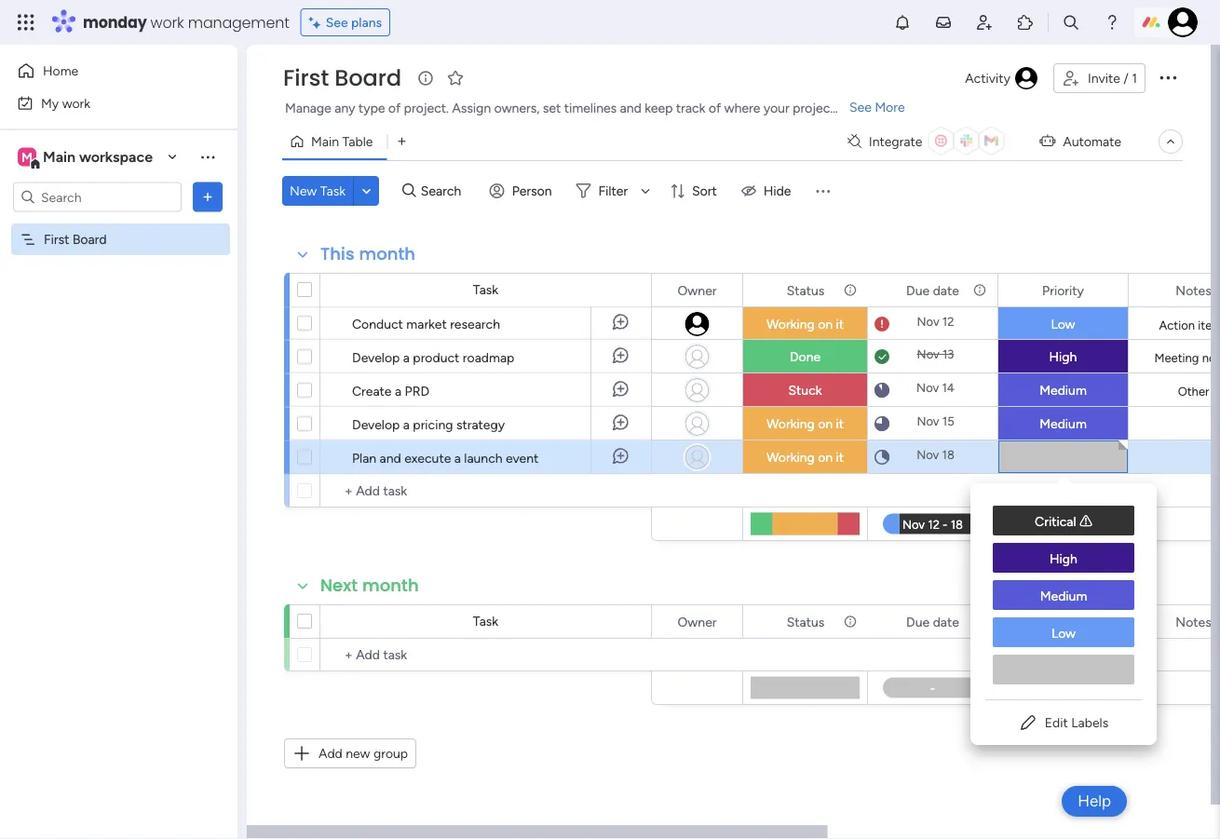 Task type: locate. For each thing, give the bounding box(es) containing it.
a for product
[[403, 349, 410, 365]]

stuck
[[789, 382, 822, 398]]

2 date from the top
[[933, 614, 960, 630]]

1 priority field from the top
[[1038, 280, 1089, 300]]

1 vertical spatial high
[[1050, 551, 1078, 567]]

angle down image
[[362, 184, 371, 198]]

Next month field
[[316, 574, 424, 598]]

nov
[[917, 314, 940, 329], [917, 347, 940, 362], [917, 381, 939, 396], [917, 414, 940, 429], [917, 448, 940, 463]]

main inside button
[[311, 134, 339, 150]]

and left keep
[[620, 100, 642, 116]]

0 vertical spatial priority
[[1043, 282, 1084, 298]]

a for prd
[[395, 383, 402, 399]]

Status field
[[782, 280, 830, 300], [782, 612, 830, 632]]

0 vertical spatial working
[[767, 316, 815, 332]]

a
[[403, 349, 410, 365], [395, 383, 402, 399], [403, 417, 410, 432], [454, 450, 461, 466]]

list box
[[971, 491, 1157, 700]]

of
[[388, 100, 401, 116], [709, 100, 721, 116]]

month right next
[[362, 574, 419, 598]]

0 vertical spatial month
[[359, 242, 416, 266]]

Notes field
[[1172, 280, 1217, 300], [1172, 612, 1217, 632]]

roadmap
[[463, 349, 515, 365]]

2 develop from the top
[[352, 417, 400, 432]]

0 vertical spatial see
[[326, 14, 348, 30]]

where
[[725, 100, 761, 116]]

nov for nov 15
[[917, 414, 940, 429]]

nov for nov 12
[[917, 314, 940, 329]]

notes for second notes field from the bottom
[[1176, 282, 1212, 298]]

0 vertical spatial status field
[[782, 280, 830, 300]]

month right this
[[359, 242, 416, 266]]

invite / 1
[[1088, 70, 1138, 86]]

a left pricing
[[403, 417, 410, 432]]

2 status from the top
[[787, 614, 825, 630]]

nov left 13
[[917, 347, 940, 362]]

0 vertical spatial first
[[283, 62, 329, 94]]

task up + add task text field
[[473, 614, 499, 629]]

activity button
[[958, 63, 1046, 93]]

1 vertical spatial due date
[[907, 614, 960, 630]]

see inside button
[[326, 14, 348, 30]]

18
[[942, 448, 955, 463]]

1 vertical spatial low
[[1052, 626, 1076, 642]]

0 vertical spatial medium
[[1040, 382, 1087, 398]]

task up "research" at the left
[[473, 282, 499, 298]]

first up manage
[[283, 62, 329, 94]]

develop down conduct
[[352, 349, 400, 365]]

workspace image
[[18, 147, 36, 167]]

1 vertical spatial date
[[933, 614, 960, 630]]

low option
[[993, 618, 1135, 648]]

column information image for due date
[[973, 283, 988, 298]]

add
[[319, 746, 343, 762]]

first board inside 'list box'
[[44, 232, 107, 247]]

option down low option
[[993, 655, 1135, 685]]

stands.
[[839, 100, 880, 116]]

1 nov from the top
[[917, 314, 940, 329]]

2 status field from the top
[[782, 612, 830, 632]]

invite members image
[[976, 13, 994, 32]]

work inside button
[[62, 95, 90, 111]]

new
[[290, 183, 317, 199]]

1 vertical spatial option
[[993, 655, 1135, 685]]

and right plan
[[380, 450, 401, 466]]

my work
[[41, 95, 90, 111]]

nov left 15
[[917, 414, 940, 429]]

1 vertical spatial status
[[787, 614, 825, 630]]

1 vertical spatial priority
[[1043, 614, 1084, 630]]

type
[[359, 100, 385, 116]]

1 horizontal spatial work
[[151, 12, 184, 33]]

task right new
[[320, 183, 346, 199]]

0 vertical spatial board
[[335, 62, 402, 94]]

keep
[[645, 100, 673, 116]]

1 vertical spatial task
[[473, 282, 499, 298]]

workspace selection element
[[18, 146, 156, 170]]

2 low from the top
[[1052, 626, 1076, 642]]

Search in workspace field
[[39, 186, 156, 208]]

+ Add task text field
[[330, 644, 643, 666]]

main right workspace image
[[43, 148, 76, 166]]

3 on from the top
[[818, 450, 833, 465]]

5 nov from the top
[[917, 448, 940, 463]]

work for my
[[62, 95, 90, 111]]

2 priority field from the top
[[1038, 612, 1089, 632]]

a left product on the top of page
[[403, 349, 410, 365]]

1 horizontal spatial of
[[709, 100, 721, 116]]

labels
[[1072, 715, 1109, 731]]

owner
[[678, 282, 717, 298], [678, 614, 717, 630]]

1 owner field from the top
[[673, 280, 722, 300]]

1 vertical spatial column information image
[[843, 615, 858, 629]]

manage
[[285, 100, 332, 116]]

1 horizontal spatial column information image
[[973, 283, 988, 298]]

plans
[[351, 14, 382, 30]]

2 vertical spatial it
[[836, 450, 844, 465]]

nov left "12"
[[917, 314, 940, 329]]

work
[[151, 12, 184, 33], [62, 95, 90, 111]]

task for this month
[[473, 282, 499, 298]]

inbox image
[[935, 13, 953, 32]]

1 vertical spatial month
[[362, 574, 419, 598]]

conduct market research
[[352, 316, 500, 332]]

nov for nov 14
[[917, 381, 939, 396]]

work for monday
[[151, 12, 184, 33]]

1 vertical spatial medium
[[1040, 416, 1087, 432]]

2 notes from the top
[[1176, 614, 1212, 630]]

see more
[[850, 99, 905, 115]]

1 vertical spatial and
[[380, 450, 401, 466]]

0 vertical spatial task
[[320, 183, 346, 199]]

Priority field
[[1038, 280, 1089, 300], [1038, 612, 1089, 632]]

search everything image
[[1062, 13, 1081, 32]]

1 vertical spatial due
[[907, 614, 930, 630]]

1 vertical spatial owner field
[[673, 612, 722, 632]]

main for main table
[[311, 134, 339, 150]]

2 notes field from the top
[[1172, 612, 1217, 632]]

status
[[787, 282, 825, 298], [787, 614, 825, 630]]

menu image
[[814, 182, 832, 200]]

0 horizontal spatial column information image
[[843, 615, 858, 629]]

2 owner from the top
[[678, 614, 717, 630]]

automate
[[1064, 134, 1122, 150]]

0 vertical spatial low
[[1051, 316, 1076, 332]]

add view image
[[398, 135, 406, 148]]

column information image
[[973, 283, 988, 298], [843, 615, 858, 629]]

and
[[620, 100, 642, 116], [380, 450, 401, 466]]

0 horizontal spatial first board
[[44, 232, 107, 247]]

0 vertical spatial working on it
[[767, 316, 844, 332]]

2 nov from the top
[[917, 347, 940, 362]]

first down search in workspace field
[[44, 232, 69, 247]]

working on it
[[767, 316, 844, 332], [767, 416, 844, 432], [767, 450, 844, 465]]

v2 overdue deadline image
[[875, 315, 890, 333]]

1 develop from the top
[[352, 349, 400, 365]]

1 status from the top
[[787, 282, 825, 298]]

option
[[0, 223, 238, 226], [993, 655, 1135, 685]]

first board up the any
[[283, 62, 402, 94]]

1 vertical spatial develop
[[352, 417, 400, 432]]

14
[[942, 381, 955, 396]]

column information image
[[843, 283, 858, 298]]

0 vertical spatial notes
[[1176, 282, 1212, 298]]

activity
[[966, 70, 1011, 86]]

2 due date field from the top
[[902, 612, 964, 632]]

0 vertical spatial it
[[836, 316, 844, 332]]

date for 1st due date field from the bottom
[[933, 614, 960, 630]]

create a prd
[[352, 383, 430, 399]]

status field for column information icon associated with status
[[782, 612, 830, 632]]

0 vertical spatial priority field
[[1038, 280, 1089, 300]]

0 vertical spatial status
[[787, 282, 825, 298]]

1 horizontal spatial first
[[283, 62, 329, 94]]

2 vertical spatial medium
[[1040, 588, 1088, 604]]

1 vertical spatial priority field
[[1038, 612, 1089, 632]]

of right type
[[388, 100, 401, 116]]

notifications image
[[894, 13, 912, 32]]

main left table
[[311, 134, 339, 150]]

develop a pricing strategy
[[352, 417, 505, 432]]

1 horizontal spatial first board
[[283, 62, 402, 94]]

first board down search in workspace field
[[44, 232, 107, 247]]

set
[[543, 100, 561, 116]]

month for this month
[[359, 242, 416, 266]]

1 status field from the top
[[782, 280, 830, 300]]

13
[[943, 347, 955, 362]]

status field for column information image
[[782, 280, 830, 300]]

0 vertical spatial owner field
[[673, 280, 722, 300]]

add new group
[[319, 746, 408, 762]]

board up type
[[335, 62, 402, 94]]

my work button
[[11, 88, 200, 118]]

date
[[933, 282, 960, 298], [933, 614, 960, 630]]

workspace options image
[[198, 147, 217, 166]]

other
[[1178, 384, 1210, 399]]

1 vertical spatial owner
[[678, 614, 717, 630]]

0 horizontal spatial option
[[0, 223, 238, 226]]

help image
[[1103, 13, 1122, 32]]

3 medium from the top
[[1040, 588, 1088, 604]]

Due date field
[[902, 280, 964, 300], [902, 612, 964, 632]]

1
[[1132, 70, 1138, 86]]

main inside workspace selection element
[[43, 148, 76, 166]]

v2 done deadline image
[[875, 348, 890, 366]]

2 priority from the top
[[1043, 614, 1084, 630]]

1 vertical spatial first
[[44, 232, 69, 247]]

2 working on it from the top
[[767, 416, 844, 432]]

1 vertical spatial status field
[[782, 612, 830, 632]]

0 horizontal spatial first
[[44, 232, 69, 247]]

medium inside option
[[1040, 588, 1088, 604]]

a left the prd
[[395, 383, 402, 399]]

0 vertical spatial option
[[0, 223, 238, 226]]

2 vertical spatial working on it
[[767, 450, 844, 465]]

autopilot image
[[1040, 129, 1056, 153]]

0 horizontal spatial work
[[62, 95, 90, 111]]

1 vertical spatial working on it
[[767, 416, 844, 432]]

execute
[[405, 450, 451, 466]]

collapse board header image
[[1164, 134, 1179, 149]]

0 horizontal spatial main
[[43, 148, 76, 166]]

invite
[[1088, 70, 1121, 86]]

help button
[[1062, 786, 1127, 817]]

1 date from the top
[[933, 282, 960, 298]]

2 vertical spatial task
[[473, 614, 499, 629]]

high
[[1050, 349, 1078, 365], [1050, 551, 1078, 567]]

1 horizontal spatial see
[[850, 99, 872, 115]]

1 vertical spatial board
[[73, 232, 107, 247]]

1 vertical spatial it
[[836, 416, 844, 432]]

⚠️️
[[1080, 514, 1093, 530]]

0 vertical spatial first board
[[283, 62, 402, 94]]

0 vertical spatial due date
[[907, 282, 960, 298]]

0 vertical spatial notes field
[[1172, 280, 1217, 300]]

month inside field
[[362, 574, 419, 598]]

track
[[676, 100, 706, 116]]

critical
[[1035, 514, 1077, 530]]

0 vertical spatial owner
[[678, 282, 717, 298]]

First Board field
[[279, 62, 406, 94]]

a left the launch
[[454, 450, 461, 466]]

see left more at the right top
[[850, 99, 872, 115]]

option down search in workspace field
[[0, 223, 238, 226]]

0 vertical spatial due date field
[[902, 280, 964, 300]]

hide button
[[734, 176, 803, 206]]

1 of from the left
[[388, 100, 401, 116]]

board down search in workspace field
[[73, 232, 107, 247]]

1 notes from the top
[[1176, 282, 1212, 298]]

2 vertical spatial on
[[818, 450, 833, 465]]

next month
[[321, 574, 419, 598]]

on
[[818, 316, 833, 332], [818, 416, 833, 432], [818, 450, 833, 465]]

0 vertical spatial and
[[620, 100, 642, 116]]

1 vertical spatial first board
[[44, 232, 107, 247]]

0 vertical spatial on
[[818, 316, 833, 332]]

work right 'my'
[[62, 95, 90, 111]]

1 vertical spatial on
[[818, 416, 833, 432]]

0 horizontal spatial of
[[388, 100, 401, 116]]

2 vertical spatial working
[[767, 450, 815, 465]]

nov left 18
[[917, 448, 940, 463]]

high inside 'option'
[[1050, 551, 1078, 567]]

1 vertical spatial see
[[850, 99, 872, 115]]

1 vertical spatial notes
[[1176, 614, 1212, 630]]

strategy
[[456, 417, 505, 432]]

1 vertical spatial due date field
[[902, 612, 964, 632]]

my
[[41, 95, 59, 111]]

nov 14
[[917, 381, 955, 396]]

main
[[311, 134, 339, 150], [43, 148, 76, 166]]

hide
[[764, 183, 791, 199]]

0 vertical spatial date
[[933, 282, 960, 298]]

due date
[[907, 282, 960, 298], [907, 614, 960, 630]]

month inside 'field'
[[359, 242, 416, 266]]

0 horizontal spatial see
[[326, 14, 348, 30]]

apps image
[[1017, 13, 1035, 32]]

3 nov from the top
[[917, 381, 939, 396]]

first
[[283, 62, 329, 94], [44, 232, 69, 247]]

event
[[506, 450, 539, 466]]

1 horizontal spatial main
[[311, 134, 339, 150]]

of right track
[[709, 100, 721, 116]]

4 nov from the top
[[917, 414, 940, 429]]

critical ⚠️️ option
[[993, 506, 1135, 536]]

a for pricing
[[403, 417, 410, 432]]

work right monday
[[151, 12, 184, 33]]

see left plans
[[326, 14, 348, 30]]

0 vertical spatial develop
[[352, 349, 400, 365]]

priority
[[1043, 282, 1084, 298], [1043, 614, 1084, 630]]

sort
[[692, 183, 717, 199]]

working
[[767, 316, 815, 332], [767, 416, 815, 432], [767, 450, 815, 465]]

0 horizontal spatial board
[[73, 232, 107, 247]]

see for see plans
[[326, 14, 348, 30]]

1 it from the top
[[836, 316, 844, 332]]

0 vertical spatial column information image
[[973, 283, 988, 298]]

develop down create
[[352, 417, 400, 432]]

this
[[321, 242, 355, 266]]

2 owner field from the top
[[673, 612, 722, 632]]

0 vertical spatial work
[[151, 12, 184, 33]]

notes
[[1176, 282, 1212, 298], [1176, 614, 1212, 630]]

1 on from the top
[[818, 316, 833, 332]]

3 working on it from the top
[[767, 450, 844, 465]]

nov left 14
[[917, 381, 939, 396]]

manage any type of project. assign owners, set timelines and keep track of where your project stands.
[[285, 100, 880, 116]]

Owner field
[[673, 280, 722, 300], [673, 612, 722, 632]]

1 vertical spatial working
[[767, 416, 815, 432]]

any
[[335, 100, 355, 116]]

see
[[326, 14, 348, 30], [850, 99, 872, 115]]

0 vertical spatial due
[[907, 282, 930, 298]]

1 vertical spatial work
[[62, 95, 90, 111]]

1 vertical spatial notes field
[[1172, 612, 1217, 632]]



Task type: vqa. For each thing, say whether or not it's contained in the screenshot.
heading
no



Task type: describe. For each thing, give the bounding box(es) containing it.
sort button
[[663, 176, 728, 206]]

develop a product roadmap
[[352, 349, 515, 365]]

+ Add task text field
[[330, 480, 643, 502]]

prd
[[405, 383, 430, 399]]

research
[[450, 316, 500, 332]]

2 it from the top
[[836, 416, 844, 432]]

0 vertical spatial high
[[1050, 349, 1078, 365]]

nov 12
[[917, 314, 955, 329]]

product
[[413, 349, 460, 365]]

your
[[764, 100, 790, 116]]

0 horizontal spatial and
[[380, 450, 401, 466]]

invite / 1 button
[[1054, 63, 1146, 93]]

filter button
[[569, 176, 657, 206]]

conduct
[[352, 316, 403, 332]]

item
[[1199, 318, 1221, 333]]

monday work management
[[83, 12, 289, 33]]

arrow down image
[[635, 180, 657, 202]]

1 working from the top
[[767, 316, 815, 332]]

edit
[[1045, 715, 1069, 731]]

date for first due date field
[[933, 282, 960, 298]]

2 due date from the top
[[907, 614, 960, 630]]

1 due from the top
[[907, 282, 930, 298]]

12
[[943, 314, 955, 329]]

1 notes field from the top
[[1172, 280, 1217, 300]]

2 medium from the top
[[1040, 416, 1087, 432]]

ruby anderson image
[[1168, 7, 1198, 37]]

list box containing critical ⚠️️
[[971, 491, 1157, 700]]

owners,
[[494, 100, 540, 116]]

more
[[875, 99, 905, 115]]

see more link
[[848, 98, 907, 116]]

v2 search image
[[403, 181, 416, 201]]

options image
[[1157, 66, 1180, 88]]

high option
[[993, 543, 1135, 573]]

meeting
[[1155, 350, 1200, 365]]

1 due date from the top
[[907, 282, 960, 298]]

1 low from the top
[[1051, 316, 1076, 332]]

2 due from the top
[[907, 614, 930, 630]]

add new group button
[[284, 739, 417, 769]]

new
[[346, 746, 370, 762]]

launch
[[464, 450, 503, 466]]

meeting not
[[1155, 350, 1221, 365]]

help
[[1078, 792, 1112, 811]]

This month field
[[316, 242, 420, 266]]

first inside first board 'list box'
[[44, 232, 69, 247]]

project
[[793, 100, 835, 116]]

options image
[[198, 188, 217, 206]]

nov 18
[[917, 448, 955, 463]]

person
[[512, 183, 552, 199]]

edit labels
[[1045, 715, 1109, 731]]

develop for develop a pricing strategy
[[352, 417, 400, 432]]

3 it from the top
[[836, 450, 844, 465]]

main table button
[[282, 127, 387, 157]]

1 horizontal spatial and
[[620, 100, 642, 116]]

not
[[1203, 350, 1221, 365]]

2 working from the top
[[767, 416, 815, 432]]

timelines
[[564, 100, 617, 116]]

nov 15
[[917, 414, 955, 429]]

person button
[[482, 176, 563, 206]]

home
[[43, 63, 78, 79]]

new task
[[290, 183, 346, 199]]

1 working on it from the top
[[767, 316, 844, 332]]

integrate
[[869, 134, 923, 150]]

show board description image
[[415, 69, 437, 88]]

2 on from the top
[[818, 416, 833, 432]]

monday
[[83, 12, 147, 33]]

1 priority from the top
[[1043, 282, 1084, 298]]

task for next month
[[473, 614, 499, 629]]

critical ⚠️️
[[1035, 514, 1093, 530]]

group
[[374, 746, 408, 762]]

1 owner from the top
[[678, 282, 717, 298]]

filter
[[599, 183, 628, 199]]

edit labels button
[[986, 708, 1142, 738]]

workspace
[[79, 148, 153, 166]]

this month
[[321, 242, 416, 266]]

plan and execute a launch event
[[352, 450, 539, 466]]

main for main workspace
[[43, 148, 76, 166]]

board inside 'list box'
[[73, 232, 107, 247]]

table
[[342, 134, 373, 150]]

nov for nov 13
[[917, 347, 940, 362]]

next
[[321, 574, 358, 598]]

assign
[[452, 100, 491, 116]]

add to favorites image
[[446, 68, 465, 87]]

develop for develop a product roadmap
[[352, 349, 400, 365]]

pricing
[[413, 417, 453, 432]]

first board list box
[[0, 220, 238, 507]]

project.
[[404, 100, 449, 116]]

market
[[407, 316, 447, 332]]

month for next month
[[362, 574, 419, 598]]

nov for nov 18
[[917, 448, 940, 463]]

notes for 1st notes field from the bottom of the page
[[1176, 614, 1212, 630]]

15
[[943, 414, 955, 429]]

see for see more
[[850, 99, 872, 115]]

new task button
[[282, 176, 353, 206]]

management
[[188, 12, 289, 33]]

1 due date field from the top
[[902, 280, 964, 300]]

m
[[21, 149, 33, 165]]

column information image for status
[[843, 615, 858, 629]]

2 of from the left
[[709, 100, 721, 116]]

main workspace
[[43, 148, 153, 166]]

action item
[[1160, 318, 1221, 333]]

nov 13
[[917, 347, 955, 362]]

select product image
[[17, 13, 35, 32]]

Search field
[[416, 178, 472, 204]]

task inside button
[[320, 183, 346, 199]]

1 medium from the top
[[1040, 382, 1087, 398]]

3 working from the top
[[767, 450, 815, 465]]

low inside option
[[1052, 626, 1076, 642]]

plan
[[352, 450, 377, 466]]

see plans
[[326, 14, 382, 30]]

medium option
[[993, 580, 1135, 610]]

/
[[1124, 70, 1129, 86]]

action
[[1160, 318, 1196, 333]]

1 horizontal spatial option
[[993, 655, 1135, 685]]

see plans button
[[301, 8, 391, 36]]

1 horizontal spatial board
[[335, 62, 402, 94]]

home button
[[11, 56, 200, 86]]

dapulse integrations image
[[848, 135, 862, 149]]



